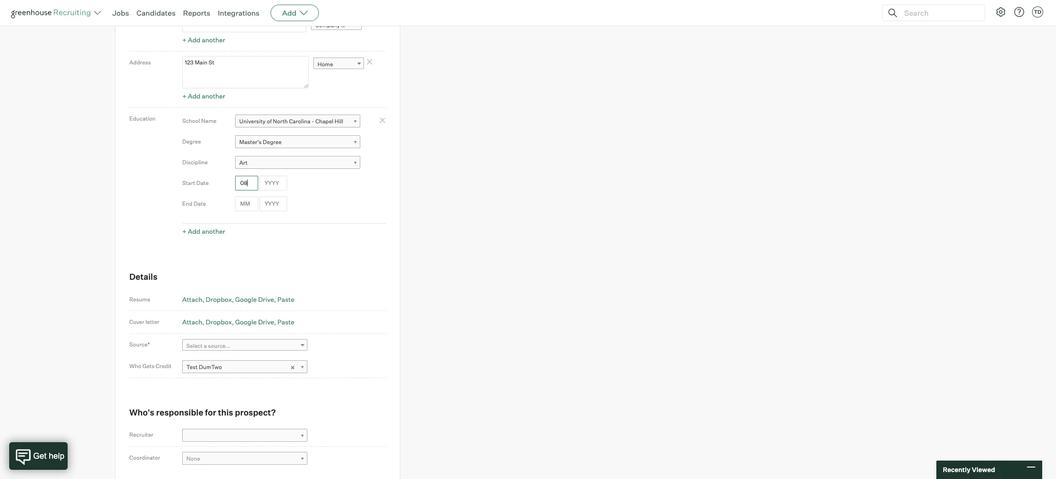 Task type: locate. For each thing, give the bounding box(es) containing it.
2 attach dropbox google drive paste from the top
[[182, 318, 295, 326]]

1 google drive link from the top
[[235, 296, 276, 303]]

1 paste link from the top
[[278, 296, 295, 303]]

1 attach dropbox google drive paste from the top
[[182, 296, 295, 303]]

paste link
[[278, 296, 295, 303], [278, 318, 295, 326]]

add down "reports" link
[[188, 36, 201, 44]]

paste for cover letter
[[278, 318, 295, 326]]

2 yyyy text field from the top
[[260, 196, 287, 211]]

source...
[[208, 343, 231, 350]]

degree down of
[[263, 139, 282, 146]]

+ down "end"
[[182, 228, 187, 235]]

start
[[182, 180, 195, 187]]

2 vertical spatial another
[[202, 228, 225, 235]]

another up name
[[202, 92, 225, 100]]

source
[[129, 341, 148, 348]]

+
[[182, 36, 187, 44], [182, 92, 187, 100], [182, 228, 187, 235]]

2 another from the top
[[202, 92, 225, 100]]

0 vertical spatial + add another link
[[182, 36, 225, 44]]

1 vertical spatial + add another link
[[182, 92, 225, 100]]

YYYY text field
[[260, 176, 287, 191], [260, 196, 287, 211]]

0 vertical spatial dropbox
[[206, 296, 232, 303]]

configure image
[[996, 6, 1007, 17]]

source *
[[129, 341, 150, 348]]

university of north carolina - chapel hill link
[[235, 115, 361, 128]]

resume
[[129, 296, 150, 303]]

1 dropbox from the top
[[206, 296, 232, 303]]

2 drive from the top
[[258, 318, 274, 326]]

0 vertical spatial another
[[202, 36, 225, 44]]

another
[[202, 36, 225, 44], [202, 92, 225, 100], [202, 228, 225, 235]]

google for resume
[[235, 296, 257, 303]]

MM text field
[[235, 196, 258, 211]]

home link
[[314, 57, 364, 71]]

0 vertical spatial + add another
[[182, 36, 225, 44]]

greenhouse recruiting image
[[11, 7, 94, 18]]

3 + add another from the top
[[182, 228, 225, 235]]

dumtwo
[[199, 364, 222, 371]]

another inside "education" element
[[202, 228, 225, 235]]

degree
[[182, 138, 201, 145], [263, 139, 282, 146]]

another inside 'websites' element
[[202, 36, 225, 44]]

+ add another link down "reports" link
[[182, 36, 225, 44]]

2 google from the top
[[235, 318, 257, 326]]

credit
[[156, 363, 172, 370]]

0 vertical spatial drive
[[258, 296, 274, 303]]

2 + add another from the top
[[182, 92, 225, 100]]

1 vertical spatial drive
[[258, 318, 274, 326]]

master's
[[239, 139, 262, 146]]

this
[[218, 407, 233, 418]]

gets
[[142, 363, 155, 370]]

1 attach from the top
[[182, 296, 203, 303]]

1 vertical spatial google
[[235, 318, 257, 326]]

+ inside "education" element
[[182, 228, 187, 235]]

who's
[[129, 407, 155, 418]]

dropbox
[[206, 296, 232, 303], [206, 318, 232, 326]]

1 yyyy text field from the top
[[260, 176, 287, 191]]

Search text field
[[903, 6, 977, 20]]

add down the end date
[[188, 228, 201, 235]]

google drive link for cover letter
[[235, 318, 276, 326]]

test dumtwo link
[[182, 361, 308, 374]]

+ add another down "reports" link
[[182, 36, 225, 44]]

website
[[341, 22, 362, 29]]

attach
[[182, 296, 203, 303], [182, 318, 203, 326]]

1 horizontal spatial degree
[[263, 139, 282, 146]]

0 vertical spatial paste
[[278, 296, 295, 303]]

+ add another inside 'websites' element
[[182, 36, 225, 44]]

+ add another down the end date
[[182, 228, 225, 235]]

degree down the school
[[182, 138, 201, 145]]

paste
[[278, 296, 295, 303], [278, 318, 295, 326]]

+ for address
[[182, 92, 187, 100]]

1 paste from the top
[[278, 296, 295, 303]]

1 vertical spatial another
[[202, 92, 225, 100]]

0 vertical spatial attach dropbox google drive paste
[[182, 296, 295, 303]]

dropbox for resume
[[206, 296, 232, 303]]

3 another from the top
[[202, 228, 225, 235]]

add inside 'websites' element
[[188, 36, 201, 44]]

1 vertical spatial date
[[194, 200, 206, 207]]

2 dropbox from the top
[[206, 318, 232, 326]]

1 vertical spatial paste
[[278, 318, 295, 326]]

1 + from the top
[[182, 36, 187, 44]]

drive
[[258, 296, 274, 303], [258, 318, 274, 326]]

carolina
[[289, 118, 311, 125]]

1 vertical spatial dropbox
[[206, 318, 232, 326]]

0 vertical spatial attach link
[[182, 296, 205, 303]]

1 attach link from the top
[[182, 296, 205, 303]]

td button
[[1031, 5, 1046, 19]]

end
[[182, 200, 193, 207]]

google
[[235, 296, 257, 303], [235, 318, 257, 326]]

school name
[[182, 118, 217, 125]]

yyyy text field right mm text field
[[260, 176, 287, 191]]

date right "end"
[[194, 200, 206, 207]]

dropbox link for cover letter
[[206, 318, 234, 326]]

+ add another link down the end date
[[182, 228, 225, 235]]

1 dropbox link from the top
[[206, 296, 234, 303]]

date
[[197, 180, 209, 187], [194, 200, 206, 207]]

+ add another up school name
[[182, 92, 225, 100]]

paste for resume
[[278, 296, 295, 303]]

attach link
[[182, 296, 205, 303], [182, 318, 205, 326]]

2 attach link from the top
[[182, 318, 205, 326]]

attach dropbox google drive paste for resume
[[182, 296, 295, 303]]

master's degree
[[239, 139, 282, 146]]

google drive link for resume
[[235, 296, 276, 303]]

3 + add another link from the top
[[182, 228, 225, 235]]

1 vertical spatial +
[[182, 92, 187, 100]]

1 vertical spatial + add another
[[182, 92, 225, 100]]

university
[[239, 118, 266, 125]]

start date
[[182, 180, 209, 187]]

0 vertical spatial date
[[197, 180, 209, 187]]

recently
[[944, 466, 971, 474]]

test
[[186, 364, 198, 371]]

paste link for cover letter
[[278, 318, 295, 326]]

2 dropbox link from the top
[[206, 318, 234, 326]]

education element
[[182, 111, 386, 238]]

2 paste link from the top
[[278, 318, 295, 326]]

1 vertical spatial attach
[[182, 318, 203, 326]]

2 paste from the top
[[278, 318, 295, 326]]

letter
[[146, 319, 159, 326]]

1 vertical spatial dropbox link
[[206, 318, 234, 326]]

+ add another for education
[[182, 228, 225, 235]]

end date
[[182, 200, 206, 207]]

0 vertical spatial google
[[235, 296, 257, 303]]

another for company website
[[202, 36, 225, 44]]

+ inside 'websites' element
[[182, 36, 187, 44]]

3 + from the top
[[182, 228, 187, 235]]

+ add another
[[182, 36, 225, 44], [182, 92, 225, 100], [182, 228, 225, 235]]

coordinator
[[129, 455, 160, 461]]

+ add another link for websites
[[182, 36, 225, 44]]

attach dropbox google drive paste
[[182, 296, 295, 303], [182, 318, 295, 326]]

dropbox link
[[206, 296, 234, 303], [206, 318, 234, 326]]

0 vertical spatial yyyy text field
[[260, 176, 287, 191]]

0 vertical spatial attach
[[182, 296, 203, 303]]

add inside "education" element
[[188, 228, 201, 235]]

+ add another inside "education" element
[[182, 228, 225, 235]]

add up the school
[[188, 92, 201, 100]]

1 google from the top
[[235, 296, 257, 303]]

dropbox for cover letter
[[206, 318, 232, 326]]

attach link for cover letter
[[182, 318, 205, 326]]

0 vertical spatial +
[[182, 36, 187, 44]]

another down "reports" link
[[202, 36, 225, 44]]

1 another from the top
[[202, 36, 225, 44]]

1 vertical spatial attach link
[[182, 318, 205, 326]]

+ add another for address
[[182, 92, 225, 100]]

yyyy text field right mm text box on the left top of page
[[260, 196, 287, 211]]

attach for resume
[[182, 296, 203, 303]]

websites element
[[182, 18, 386, 47]]

None text field
[[182, 0, 307, 8], [182, 18, 307, 32], [182, 56, 309, 89], [182, 0, 307, 8], [182, 18, 307, 32], [182, 56, 309, 89]]

add inside popup button
[[282, 8, 297, 17]]

2 vertical spatial + add another
[[182, 228, 225, 235]]

1 + add another link from the top
[[182, 36, 225, 44]]

hill
[[335, 118, 343, 125]]

prospect?
[[235, 407, 276, 418]]

google drive link
[[235, 296, 276, 303], [235, 318, 276, 326]]

reports
[[183, 8, 211, 17]]

1 vertical spatial paste link
[[278, 318, 295, 326]]

candidates
[[137, 8, 176, 17]]

2 + from the top
[[182, 92, 187, 100]]

add up 'websites' element
[[282, 8, 297, 17]]

0 horizontal spatial degree
[[182, 138, 201, 145]]

1 + add another from the top
[[182, 36, 225, 44]]

1 vertical spatial yyyy text field
[[260, 196, 287, 211]]

2 + add another link from the top
[[182, 92, 225, 100]]

+ up the school
[[182, 92, 187, 100]]

another down the end date
[[202, 228, 225, 235]]

0 vertical spatial dropbox link
[[206, 296, 234, 303]]

0 vertical spatial paste link
[[278, 296, 295, 303]]

+ down "reports" link
[[182, 36, 187, 44]]

2 google drive link from the top
[[235, 318, 276, 326]]

+ add another link inside 'websites' element
[[182, 36, 225, 44]]

2 vertical spatial + add another link
[[182, 228, 225, 235]]

+ add another link up school name
[[182, 92, 225, 100]]

+ for education
[[182, 228, 187, 235]]

2 attach from the top
[[182, 318, 203, 326]]

1 vertical spatial attach dropbox google drive paste
[[182, 318, 295, 326]]

0 vertical spatial google drive link
[[235, 296, 276, 303]]

add
[[282, 8, 297, 17], [188, 36, 201, 44], [188, 92, 201, 100], [188, 228, 201, 235]]

date right start
[[197, 180, 209, 187]]

responsible
[[156, 407, 203, 418]]

2 vertical spatial +
[[182, 228, 187, 235]]

1 drive from the top
[[258, 296, 274, 303]]

who gets credit
[[129, 363, 172, 370]]

1 vertical spatial google drive link
[[235, 318, 276, 326]]

+ add another link
[[182, 36, 225, 44], [182, 92, 225, 100], [182, 228, 225, 235]]



Task type: vqa. For each thing, say whether or not it's contained in the screenshot.
2nd Jacob Link
no



Task type: describe. For each thing, give the bounding box(es) containing it.
cover
[[129, 319, 144, 326]]

details
[[129, 272, 158, 282]]

yyyy text field for end date
[[260, 196, 287, 211]]

+ add another link for education
[[182, 228, 225, 235]]

none link
[[182, 452, 308, 466]]

another for home
[[202, 92, 225, 100]]

MM text field
[[235, 176, 258, 191]]

add button
[[271, 5, 319, 21]]

add for education
[[188, 228, 201, 235]]

+ add another for websites
[[182, 36, 225, 44]]

art link
[[235, 156, 361, 170]]

drive for cover letter
[[258, 318, 274, 326]]

select
[[186, 343, 203, 350]]

integrations link
[[218, 8, 260, 17]]

master's degree link
[[235, 136, 361, 149]]

university of north carolina - chapel hill
[[239, 118, 343, 125]]

who
[[129, 363, 141, 370]]

paste link for resume
[[278, 296, 295, 303]]

discipline
[[182, 159, 208, 166]]

select a source... link
[[182, 339, 308, 353]]

websites
[[129, 20, 153, 27]]

name
[[201, 118, 217, 125]]

art
[[239, 159, 248, 166]]

attach link for resume
[[182, 296, 205, 303]]

+ for websites
[[182, 36, 187, 44]]

viewed
[[973, 466, 996, 474]]

add for websites
[[188, 36, 201, 44]]

-
[[312, 118, 314, 125]]

jobs link
[[112, 8, 129, 17]]

date for start date
[[197, 180, 209, 187]]

td button
[[1033, 6, 1044, 17]]

attach dropbox google drive paste for cover letter
[[182, 318, 295, 326]]

company website link
[[311, 19, 362, 32]]

of
[[267, 118, 272, 125]]

for
[[205, 407, 216, 418]]

attach for cover letter
[[182, 318, 203, 326]]

chapel
[[316, 118, 334, 125]]

select a source...
[[186, 343, 231, 350]]

who's responsible for this prospect?
[[129, 407, 276, 418]]

jobs
[[112, 8, 129, 17]]

cover letter
[[129, 319, 159, 326]]

school
[[182, 118, 200, 125]]

company
[[315, 22, 340, 29]]

home
[[318, 61, 333, 68]]

address
[[129, 59, 151, 66]]

add for address
[[188, 92, 201, 100]]

test dumtwo
[[186, 364, 222, 371]]

a
[[204, 343, 207, 350]]

none
[[186, 455, 200, 462]]

td
[[1035, 9, 1042, 15]]

drive for resume
[[258, 296, 274, 303]]

company website
[[315, 22, 362, 29]]

date for end date
[[194, 200, 206, 207]]

reports link
[[183, 8, 211, 17]]

yyyy text field for start date
[[260, 176, 287, 191]]

recently viewed
[[944, 466, 996, 474]]

integrations
[[218, 8, 260, 17]]

dropbox link for resume
[[206, 296, 234, 303]]

education
[[129, 115, 156, 122]]

candidates link
[[137, 8, 176, 17]]

north
[[273, 118, 288, 125]]

*
[[148, 341, 150, 348]]

google for cover letter
[[235, 318, 257, 326]]

recruiter
[[129, 432, 153, 439]]

+ add another link for address
[[182, 92, 225, 100]]



